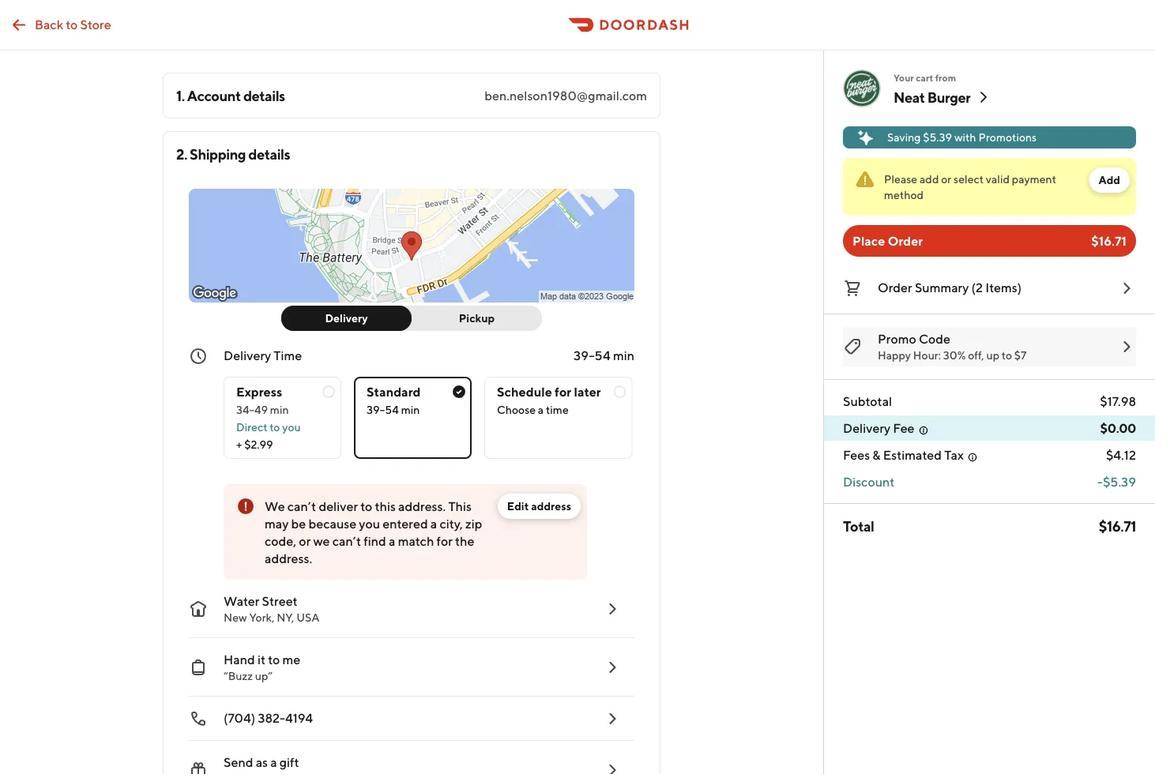 Task type: locate. For each thing, give the bounding box(es) containing it.
to left this
[[361, 499, 373, 514]]

0 vertical spatial delivery
[[325, 312, 368, 325]]

39–54
[[574, 348, 611, 363], [367, 404, 399, 417]]

or inside please add or select valid payment method
[[942, 173, 952, 186]]

order right place
[[888, 234, 924, 249]]

$16.71 down "-$5.39"
[[1099, 518, 1137, 535]]

can't up be
[[288, 499, 316, 514]]

to inside hand it to me "buzz up"
[[268, 653, 280, 668]]

or right add
[[942, 173, 952, 186]]

a right as
[[271, 755, 277, 770]]

delivery inside option
[[325, 312, 368, 325]]

you up find
[[359, 517, 380, 532]]

0 vertical spatial can't
[[288, 499, 316, 514]]

please add or select valid payment method
[[885, 173, 1057, 202]]

promo
[[878, 332, 917, 347]]

for inside option group
[[555, 385, 572, 400]]

send as a gift
[[224, 755, 299, 770]]

discount
[[844, 475, 895, 490]]

ny,
[[277, 612, 294, 625]]

0 vertical spatial you
[[282, 421, 301, 434]]

0 horizontal spatial min
[[270, 404, 289, 417]]

0 horizontal spatial delivery
[[224, 348, 271, 363]]

hand
[[224, 653, 255, 668]]

for up time
[[555, 385, 572, 400]]

1 vertical spatial or
[[299, 534, 311, 549]]

$5.39 left the with
[[924, 131, 953, 144]]

1 vertical spatial delivery
[[224, 348, 271, 363]]

1 horizontal spatial 39–54
[[574, 348, 611, 363]]

details
[[243, 87, 285, 104], [249, 145, 290, 162]]

39–54 min
[[574, 348, 635, 363], [367, 404, 420, 417]]

items)
[[986, 280, 1022, 295]]

status
[[844, 158, 1137, 216]]

add
[[920, 173, 940, 186]]

1 vertical spatial address.
[[265, 551, 312, 566]]

we can't deliver to this address. this may be because you entered a city, zip code, or we can't find a match for the address. status
[[224, 485, 587, 580]]

address
[[531, 500, 572, 513]]

to right "back"
[[66, 17, 78, 32]]

0 horizontal spatial or
[[299, 534, 311, 549]]

$16.71
[[1092, 234, 1127, 249], [1099, 518, 1137, 535]]

min
[[613, 348, 635, 363], [270, 404, 289, 417], [401, 404, 420, 417]]

0 horizontal spatial 39–54
[[367, 404, 399, 417]]

order summary (2 items) button
[[844, 276, 1137, 301]]

we
[[313, 534, 330, 549]]

valid
[[987, 173, 1010, 186]]

schedule for later
[[497, 385, 601, 400]]

neat burger
[[894, 89, 971, 106]]

delivery or pickup selector option group
[[281, 306, 542, 331]]

None radio
[[224, 377, 342, 459]]

you
[[282, 421, 301, 434], [359, 517, 380, 532]]

time
[[274, 348, 302, 363]]

0 vertical spatial 39–54
[[574, 348, 611, 363]]

order
[[888, 234, 924, 249], [878, 280, 913, 295]]

to
[[66, 17, 78, 32], [1002, 349, 1013, 362], [270, 421, 280, 434], [361, 499, 373, 514], [268, 653, 280, 668]]

select
[[954, 173, 984, 186]]

this
[[449, 499, 472, 514]]

or inside we can't deliver to this address. this may be because you entered a city, zip code, or we can't find a match for the address.
[[299, 534, 311, 549]]

$5.39 down $4.12
[[1104, 475, 1137, 490]]

express
[[236, 385, 282, 400]]

39–54 up later
[[574, 348, 611, 363]]

details for 2. shipping details
[[249, 145, 290, 162]]

hour:
[[914, 349, 942, 362]]

0 vertical spatial for
[[555, 385, 572, 400]]

1 horizontal spatial $5.39
[[1104, 475, 1137, 490]]

min inside '34–49 min direct to you + $2.99'
[[270, 404, 289, 417]]

(704)
[[224, 711, 255, 726]]

$2.99
[[244, 438, 273, 451]]

add button
[[1090, 168, 1131, 193]]

$16.71 down add button
[[1092, 234, 1127, 249]]

delivery
[[325, 312, 368, 325], [224, 348, 271, 363], [844, 421, 891, 436]]

address.
[[399, 499, 446, 514], [265, 551, 312, 566]]

order summary (2 items)
[[878, 280, 1022, 295]]

0 horizontal spatial 39–54 min
[[367, 404, 420, 417]]

0 horizontal spatial for
[[437, 534, 453, 549]]

+
[[236, 438, 242, 451]]

a left time
[[538, 404, 544, 417]]

0 horizontal spatial $5.39
[[924, 131, 953, 144]]

edit address
[[507, 500, 572, 513]]

1 horizontal spatial min
[[401, 404, 420, 417]]

address. down code,
[[265, 551, 312, 566]]

1 horizontal spatial 39–54 min
[[574, 348, 635, 363]]

39–54 min up later
[[574, 348, 635, 363]]

$5.39
[[924, 131, 953, 144], [1104, 475, 1137, 490]]

a right find
[[389, 534, 396, 549]]

back
[[35, 17, 63, 32]]

address. up entered
[[399, 499, 446, 514]]

1 vertical spatial $5.39
[[1104, 475, 1137, 490]]

39–54 min down standard
[[367, 404, 420, 417]]

zip
[[466, 517, 483, 532]]

0 horizontal spatial you
[[282, 421, 301, 434]]

saving
[[888, 131, 921, 144]]

0 horizontal spatial address.
[[265, 551, 312, 566]]

later
[[574, 385, 601, 400]]

to inside '34–49 min direct to you + $2.99'
[[270, 421, 280, 434]]

with
[[955, 131, 977, 144]]

-$5.39
[[1098, 475, 1137, 490]]

saving $5.39 with promotions
[[888, 131, 1037, 144]]

0 vertical spatial address.
[[399, 499, 446, 514]]

edit
[[507, 500, 529, 513]]

1 horizontal spatial address.
[[399, 499, 446, 514]]

0 horizontal spatial can't
[[288, 499, 316, 514]]

for
[[555, 385, 572, 400], [437, 534, 453, 549]]

we
[[265, 499, 285, 514]]

the
[[455, 534, 475, 549]]

1. account details
[[176, 87, 285, 104]]

add
[[1099, 174, 1121, 187]]

1 horizontal spatial for
[[555, 385, 572, 400]]

or
[[942, 173, 952, 186], [299, 534, 311, 549]]

option group
[[224, 364, 635, 459]]

a
[[538, 404, 544, 417], [431, 517, 437, 532], [389, 534, 396, 549], [271, 755, 277, 770]]

2 vertical spatial delivery
[[844, 421, 891, 436]]

edit address button
[[498, 494, 581, 519]]

from
[[936, 72, 957, 83]]

1 horizontal spatial you
[[359, 517, 380, 532]]

382-
[[258, 711, 285, 726]]

for down city,
[[437, 534, 453, 549]]

0 vertical spatial or
[[942, 173, 952, 186]]

$5.39 for saving
[[924, 131, 953, 144]]

choose
[[497, 404, 536, 417]]

0 vertical spatial $5.39
[[924, 131, 953, 144]]

status containing please add or select valid payment method
[[844, 158, 1137, 216]]

1 horizontal spatial or
[[942, 173, 952, 186]]

can't down because
[[333, 534, 361, 549]]

saving $5.39 with promotions button
[[844, 126, 1137, 149]]

water
[[224, 594, 260, 609]]

tax
[[945, 448, 964, 463]]

you right direct
[[282, 421, 301, 434]]

ben.nelson1980@gmail.com
[[485, 88, 648, 103]]

you inside we can't deliver to this address. this may be because you entered a city, zip code, or we can't find a match for the address.
[[359, 517, 380, 532]]

None radio
[[354, 377, 472, 459], [485, 377, 633, 459], [354, 377, 472, 459], [485, 377, 633, 459]]

order left summary
[[878, 280, 913, 295]]

details right 2. shipping
[[249, 145, 290, 162]]

code,
[[265, 534, 297, 549]]

place
[[853, 234, 886, 249]]

$5.39 inside button
[[924, 131, 953, 144]]

1 vertical spatial order
[[878, 280, 913, 295]]

to inside promo code happy hour: 30% off, up to $7
[[1002, 349, 1013, 362]]

1 horizontal spatial delivery
[[325, 312, 368, 325]]

to right it
[[268, 653, 280, 668]]

39–54 down standard
[[367, 404, 399, 417]]

Delivery radio
[[281, 306, 412, 331]]

to right direct
[[270, 421, 280, 434]]

1 vertical spatial you
[[359, 517, 380, 532]]

0 vertical spatial details
[[243, 87, 285, 104]]

1 vertical spatial 39–54
[[367, 404, 399, 417]]

2 horizontal spatial delivery
[[844, 421, 891, 436]]

1 vertical spatial can't
[[333, 534, 361, 549]]

new
[[224, 612, 247, 625]]

details right '1. account'
[[243, 87, 285, 104]]

entered
[[383, 517, 428, 532]]

or left we
[[299, 534, 311, 549]]

1 vertical spatial details
[[249, 145, 290, 162]]

(704) 382-4194
[[224, 711, 313, 726]]

to left $7
[[1002, 349, 1013, 362]]

0 vertical spatial $16.71
[[1092, 234, 1127, 249]]

0 vertical spatial 39–54 min
[[574, 348, 635, 363]]

1 vertical spatial for
[[437, 534, 453, 549]]

1 vertical spatial 39–54 min
[[367, 404, 420, 417]]



Task type: vqa. For each thing, say whether or not it's contained in the screenshot.
top DELIVERY
yes



Task type: describe. For each thing, give the bounding box(es) containing it.
store
[[80, 17, 111, 32]]

fee
[[894, 421, 915, 436]]

(2
[[972, 280, 984, 295]]

up"
[[255, 670, 273, 683]]

send as a gift button
[[176, 742, 635, 775]]

fees
[[844, 448, 871, 463]]

because
[[309, 517, 357, 532]]

2. shipping
[[176, 145, 246, 162]]

fees & estimated
[[844, 448, 942, 463]]

summary
[[915, 280, 970, 295]]

choose a time
[[497, 404, 569, 417]]

34–49 min direct to you + $2.99
[[236, 404, 301, 451]]

a left city,
[[431, 517, 437, 532]]

for inside we can't deliver to this address. this may be because you entered a city, zip code, or we can't find a match for the address.
[[437, 534, 453, 549]]

delivery time
[[224, 348, 302, 363]]

street
[[262, 594, 298, 609]]

30%
[[944, 349, 966, 362]]

a inside option group
[[538, 404, 544, 417]]

york,
[[249, 612, 275, 625]]

promo code happy hour: 30% off, up to $7
[[878, 332, 1027, 362]]

your cart from
[[894, 72, 957, 83]]

me
[[283, 653, 301, 668]]

schedule
[[497, 385, 552, 400]]

neat
[[894, 89, 926, 106]]

(704) 382-4194 button
[[176, 697, 635, 742]]

details for 1. account details
[[243, 87, 285, 104]]

water street new york,  ny,  usa
[[224, 594, 320, 625]]

Pickup radio
[[402, 306, 542, 331]]

2 horizontal spatial min
[[613, 348, 635, 363]]

send
[[224, 755, 253, 770]]

code
[[919, 332, 951, 347]]

to inside button
[[66, 17, 78, 32]]

it
[[258, 653, 266, 668]]

place order
[[853, 234, 924, 249]]

subtotal
[[844, 394, 893, 409]]

time
[[546, 404, 569, 417]]

city,
[[440, 517, 463, 532]]

we can't deliver to this address. this may be because you entered a city, zip code, or we can't find a match for the address.
[[265, 499, 483, 566]]

39–54 inside option group
[[367, 404, 399, 417]]

option group containing express
[[224, 364, 635, 459]]

method
[[885, 189, 924, 202]]

standard
[[367, 385, 421, 400]]

&
[[873, 448, 881, 463]]

usa
[[297, 612, 320, 625]]

back to store
[[35, 17, 111, 32]]

deliver
[[319, 499, 358, 514]]

happy
[[878, 349, 912, 362]]

burger
[[928, 89, 971, 106]]

hand it to me "buzz up"
[[224, 653, 301, 683]]

you inside '34–49 min direct to you + $2.99'
[[282, 421, 301, 434]]

34–49
[[236, 404, 268, 417]]

to inside we can't deliver to this address. this may be because you entered a city, zip code, or we can't find a match for the address.
[[361, 499, 373, 514]]

promotions
[[979, 131, 1037, 144]]

1 horizontal spatial can't
[[333, 534, 361, 549]]

$7
[[1015, 349, 1027, 362]]

estimated
[[884, 448, 942, 463]]

direct
[[236, 421, 268, 434]]

order inside button
[[878, 280, 913, 295]]

up
[[987, 349, 1000, 362]]

this
[[375, 499, 396, 514]]

1 vertical spatial $16.71
[[1099, 518, 1137, 535]]

find
[[364, 534, 386, 549]]

$5.39 for -
[[1104, 475, 1137, 490]]

may
[[265, 517, 289, 532]]

as
[[256, 755, 268, 770]]

-
[[1098, 475, 1104, 490]]

payment
[[1013, 173, 1057, 186]]

a inside send as a gift button
[[271, 755, 277, 770]]

neat burger button
[[894, 88, 993, 107]]

gift
[[280, 755, 299, 770]]

be
[[291, 517, 306, 532]]

0 vertical spatial order
[[888, 234, 924, 249]]

please
[[885, 173, 918, 186]]

off,
[[969, 349, 985, 362]]

$17.98
[[1101, 394, 1137, 409]]

1. account
[[176, 87, 241, 104]]

cart
[[917, 72, 934, 83]]

back to store button
[[0, 9, 121, 41]]

$0.00
[[1101, 421, 1137, 436]]

$4.12
[[1107, 448, 1137, 463]]

total
[[844, 518, 875, 535]]

match
[[398, 534, 434, 549]]

2. shipping details
[[176, 145, 290, 162]]

"buzz
[[224, 670, 253, 683]]

your
[[894, 72, 915, 83]]

none radio containing express
[[224, 377, 342, 459]]



